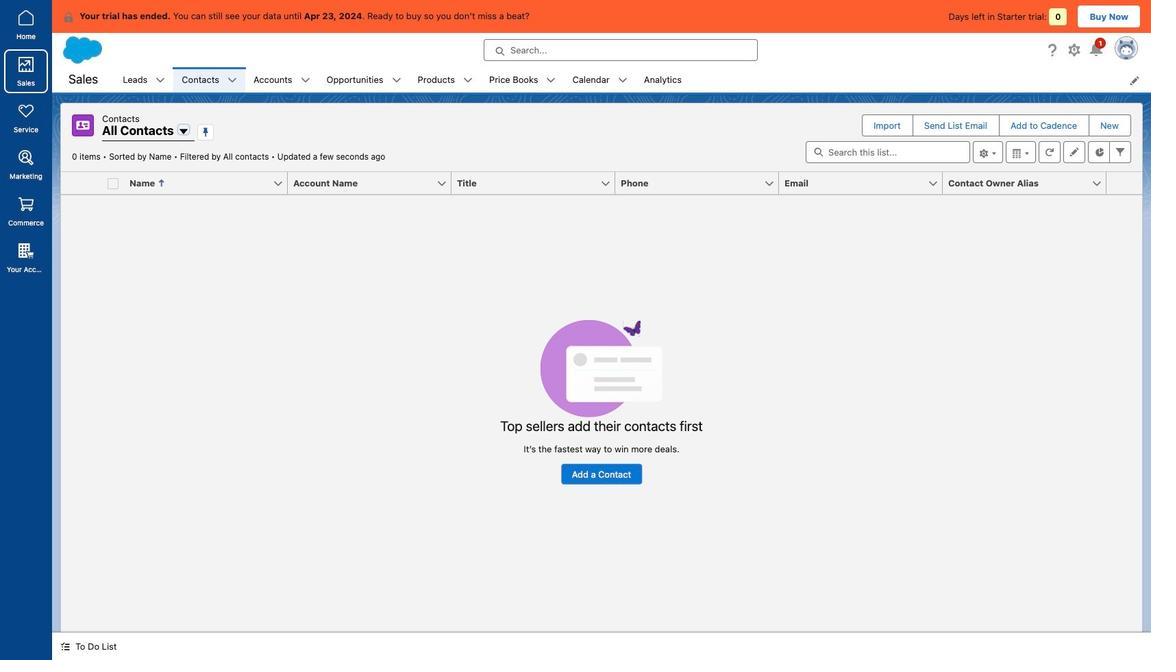 Task type: describe. For each thing, give the bounding box(es) containing it.
5 list item from the left
[[410, 67, 481, 93]]

all contacts|contacts|list view element
[[60, 103, 1144, 633]]

title element
[[452, 172, 624, 195]]

7 list item from the left
[[565, 67, 636, 93]]

text default image for second list item from the left
[[228, 76, 237, 85]]

email element
[[780, 172, 952, 195]]

contact owner alias element
[[943, 172, 1116, 195]]

account name element
[[288, 172, 460, 195]]

text default image for first list item from left
[[156, 76, 165, 85]]

status inside all contacts|contacts|list view element
[[501, 320, 703, 485]]

Search All Contacts list view. search field
[[806, 141, 971, 163]]

text default image for 5th list item from the right
[[301, 76, 310, 85]]

action image
[[1107, 172, 1143, 194]]

phone element
[[616, 172, 788, 195]]

item number element
[[61, 172, 102, 195]]



Task type: vqa. For each thing, say whether or not it's contained in the screenshot.
All Contacts status
yes



Task type: locate. For each thing, give the bounding box(es) containing it.
text default image
[[63, 12, 74, 23], [156, 76, 165, 85], [228, 76, 237, 85], [464, 76, 473, 85], [618, 76, 628, 85], [60, 642, 70, 652]]

text default image for 6th list item
[[547, 76, 556, 85]]

3 list item from the left
[[245, 67, 319, 93]]

text default image for third list item from the right
[[464, 76, 473, 85]]

0 horizontal spatial text default image
[[301, 76, 310, 85]]

2 list item from the left
[[174, 67, 245, 93]]

6 list item from the left
[[481, 67, 565, 93]]

1 list item from the left
[[115, 67, 174, 93]]

text default image
[[301, 76, 310, 85], [392, 76, 401, 85], [547, 76, 556, 85]]

text default image for 4th list item
[[392, 76, 401, 85]]

1 horizontal spatial text default image
[[392, 76, 401, 85]]

2 horizontal spatial text default image
[[547, 76, 556, 85]]

text default image for 7th list item from the left
[[618, 76, 628, 85]]

cell
[[102, 172, 124, 195]]

all contacts status
[[72, 152, 278, 162]]

3 text default image from the left
[[547, 76, 556, 85]]

1 text default image from the left
[[301, 76, 310, 85]]

2 text default image from the left
[[392, 76, 401, 85]]

4 list item from the left
[[319, 67, 410, 93]]

action element
[[1107, 172, 1143, 195]]

list item
[[115, 67, 174, 93], [174, 67, 245, 93], [245, 67, 319, 93], [319, 67, 410, 93], [410, 67, 481, 93], [481, 67, 565, 93], [565, 67, 636, 93]]

contacts image
[[72, 115, 94, 136]]

list
[[115, 67, 1152, 93]]

status
[[501, 320, 703, 485]]

name element
[[124, 172, 296, 195]]

item number image
[[61, 172, 102, 194]]

cell inside all contacts|contacts|list view element
[[102, 172, 124, 195]]



